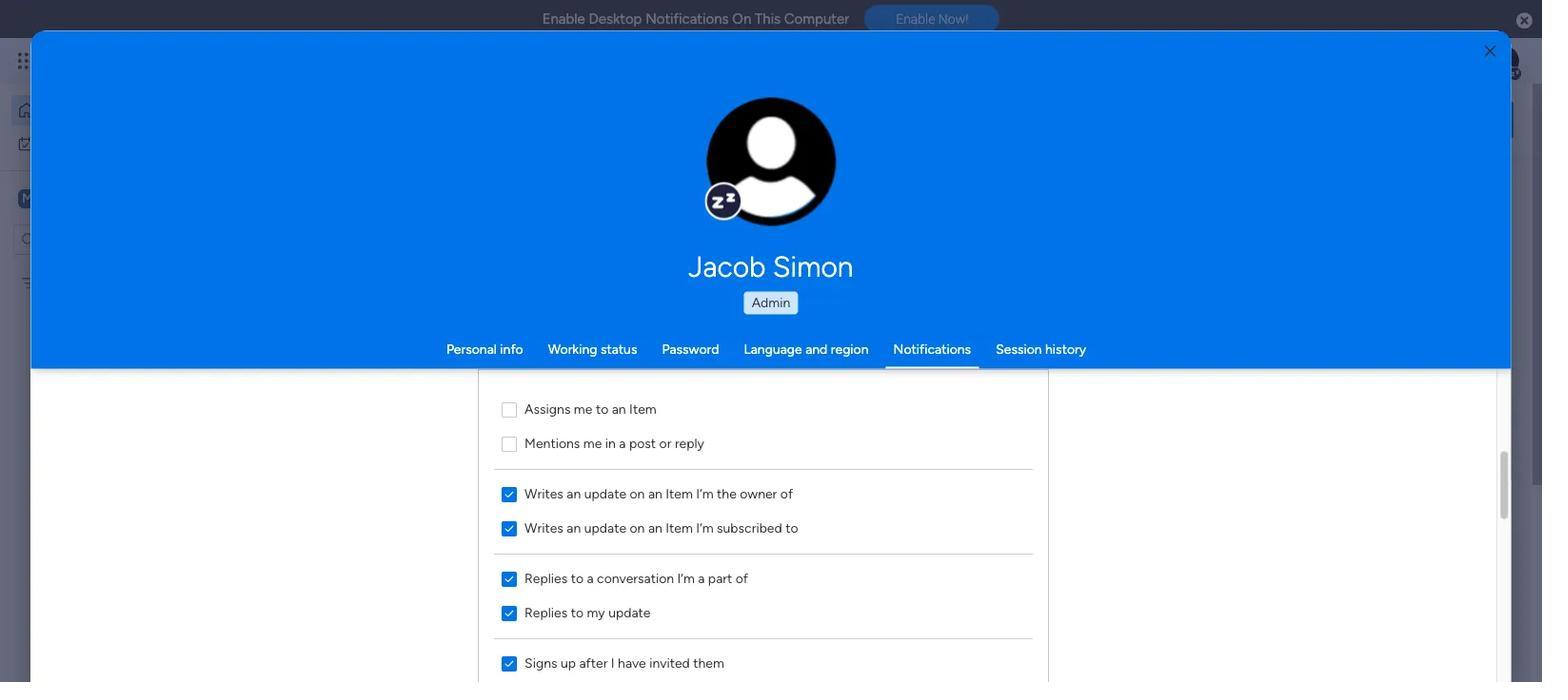 Task type: vqa. For each thing, say whether or not it's contained in the screenshot.
dapulse close IMAGE
yes



Task type: locate. For each thing, give the bounding box(es) containing it.
on
[[630, 486, 646, 502], [630, 521, 646, 537]]

on down writes an update on an item i'm the owner of
[[630, 521, 646, 537]]

me for mentions
[[584, 436, 603, 452]]

2 vertical spatial item
[[666, 521, 694, 537]]

home image
[[17, 101, 36, 120]]

a
[[620, 436, 627, 452], [588, 571, 594, 587], [699, 571, 706, 587]]

work
[[342, 418, 371, 434]]

replies up teammates
[[525, 605, 568, 621]]

option
[[0, 266, 243, 270]]

of right part
[[736, 571, 749, 587]]

i'm left subscribed
[[697, 521, 714, 537]]

1 vertical spatial me
[[584, 436, 603, 452]]

management
[[374, 418, 453, 434]]

0 vertical spatial item
[[630, 401, 657, 418]]

or
[[660, 436, 672, 452]]

0 vertical spatial i'm
[[697, 486, 714, 502]]

of
[[781, 486, 794, 502], [736, 571, 749, 587]]

feed
[[383, 492, 419, 513]]

writes for writes an update on an item i'm subscribed to
[[525, 521, 564, 537]]

status
[[601, 341, 638, 357]]

me
[[575, 401, 593, 418], [584, 436, 603, 452]]

signs up after i have invited them
[[525, 656, 725, 672]]

an up replies to a conversation i'm a part of
[[567, 521, 582, 537]]

on up writes an update on an item i'm subscribed to
[[630, 486, 646, 502]]

2 on from the top
[[630, 521, 646, 537]]

an up writes an update on an item i'm subscribed to
[[649, 486, 663, 502]]

1 horizontal spatial enable
[[896, 12, 936, 27]]

work management > main workspace link
[[310, 231, 576, 446]]

2 vertical spatial update
[[609, 605, 651, 621]]

i'm
[[697, 486, 714, 502], [697, 521, 714, 537], [678, 571, 696, 587]]

change profile picture
[[732, 172, 812, 202]]

1 vertical spatial on
[[630, 521, 646, 537]]

1
[[495, 494, 501, 511]]

writes for writes an update on an item i'm the owner of
[[525, 486, 564, 502]]

writes
[[525, 486, 564, 502], [525, 521, 564, 537]]

a up replies to my update
[[588, 571, 594, 587]]

1 vertical spatial replies
[[525, 605, 568, 621]]

replies for replies to a conversation i'm a part of
[[525, 571, 568, 587]]

to up in
[[596, 401, 609, 418]]

0 vertical spatial replies
[[525, 571, 568, 587]]

dapulse close image
[[1517, 11, 1533, 30]]

writes right 1
[[525, 486, 564, 502]]

item up writes an update on an item i'm subscribed to
[[666, 486, 694, 502]]

collaborating
[[661, 652, 751, 670]]

thanks
[[1019, 652, 1058, 669]]

me left in
[[584, 436, 603, 452]]

enable now! button
[[865, 5, 1000, 34]]

assigns
[[525, 401, 571, 418]]

region
[[480, 370, 1049, 683]]

workspace
[[500, 418, 564, 434]]

0 horizontal spatial of
[[736, 571, 749, 587]]

password link
[[662, 341, 720, 357]]

1 horizontal spatial of
[[781, 486, 794, 502]]

replies up replies to my update
[[525, 571, 568, 587]]

profile
[[777, 172, 812, 186]]

1 vertical spatial of
[[736, 571, 749, 587]]

item
[[630, 401, 657, 418], [666, 486, 694, 502], [666, 521, 694, 537]]

signs
[[525, 656, 558, 672]]

session history link
[[996, 341, 1087, 357]]

list box
[[0, 263, 243, 556]]

i'm for subscribed
[[697, 521, 714, 537]]

enable for enable desktop notifications on this computer
[[543, 10, 586, 28]]

0 vertical spatial on
[[630, 486, 646, 502]]

notifications
[[646, 10, 729, 28], [894, 341, 972, 357]]

jacob
[[689, 250, 766, 284]]

1 horizontal spatial notifications
[[894, 341, 972, 357]]

invite
[[438, 652, 477, 670]]

a left part
[[699, 571, 706, 587]]

notifications left on
[[646, 10, 729, 28]]

to
[[596, 401, 609, 418], [786, 521, 799, 537], [572, 571, 584, 587], [572, 605, 584, 621]]

writes down 'mentions'
[[525, 521, 564, 537]]

0 vertical spatial of
[[781, 486, 794, 502]]

a right in
[[620, 436, 627, 452]]

1 vertical spatial notifications
[[894, 341, 972, 357]]

jacob simon button
[[510, 250, 1033, 284]]

1 writes from the top
[[525, 486, 564, 502]]

workspace image
[[18, 188, 37, 209]]

on
[[733, 10, 752, 28]]

of right "owner"
[[781, 486, 794, 502]]

me right the assigns on the bottom left
[[575, 401, 593, 418]]

1 horizontal spatial and
[[806, 341, 828, 357]]

now!
[[939, 12, 969, 27]]

0 horizontal spatial and
[[596, 652, 621, 670]]

1 vertical spatial i'm
[[697, 521, 714, 537]]

picture
[[753, 188, 791, 202]]

session history
[[996, 341, 1087, 357]]

0 horizontal spatial enable
[[543, 10, 586, 28]]

working status link
[[548, 341, 638, 357]]

i
[[612, 656, 615, 672]]

an
[[613, 401, 627, 418], [567, 486, 582, 502], [649, 486, 663, 502], [567, 521, 582, 537], [649, 521, 663, 537]]

enable left desktop
[[543, 10, 586, 28]]

replies to a conversation i'm a part of
[[525, 571, 749, 587]]

in
[[606, 436, 617, 452]]

after
[[580, 656, 608, 672]]

i'm left part
[[678, 571, 696, 587]]

update right the my
[[609, 605, 651, 621]]

me for assigns
[[575, 401, 593, 418]]

0 vertical spatial update
[[585, 486, 627, 502]]

0 horizontal spatial notifications
[[646, 10, 729, 28]]

replies
[[525, 571, 568, 587], [525, 605, 568, 621]]

1 vertical spatial writes
[[525, 521, 564, 537]]

admin
[[752, 294, 791, 310]]

0 vertical spatial me
[[575, 401, 593, 418]]

notifications right region
[[894, 341, 972, 357]]

i'm left the
[[697, 486, 714, 502]]

computer
[[785, 10, 850, 28]]

subscribed
[[718, 521, 783, 537]]

main
[[468, 418, 496, 434]]

update down in
[[585, 486, 627, 502]]

1 on from the top
[[630, 486, 646, 502]]

and
[[806, 341, 828, 357], [596, 652, 621, 670]]

2 writes from the top
[[525, 521, 564, 537]]

i'm for the
[[697, 486, 714, 502]]

1 vertical spatial item
[[666, 486, 694, 502]]

enable desktop notifications on this computer
[[543, 10, 850, 28]]

update feed (inbox)
[[321, 492, 480, 513]]

2 horizontal spatial a
[[699, 571, 706, 587]]

enable
[[543, 10, 586, 28], [896, 12, 936, 27]]

an down writes an update on an item i'm the owner of
[[649, 521, 663, 537]]

teammates
[[515, 652, 592, 670]]

1 vertical spatial and
[[596, 652, 621, 670]]

item down writes an update on an item i'm the owner of
[[666, 521, 694, 537]]

replies for replies to my update
[[525, 605, 568, 621]]

item up post
[[630, 401, 657, 418]]

assigns me to an item
[[525, 401, 657, 418]]

an up mentions me in a post or reply
[[613, 401, 627, 418]]

m button
[[13, 182, 190, 215]]

0 vertical spatial writes
[[525, 486, 564, 502]]

enable inside button
[[896, 12, 936, 27]]

0 vertical spatial and
[[806, 341, 828, 357]]

1 vertical spatial update
[[585, 521, 627, 537]]

part
[[709, 571, 733, 587]]

update
[[585, 486, 627, 502], [585, 521, 627, 537], [609, 605, 651, 621]]

1 replies from the top
[[525, 571, 568, 587]]

update up conversation
[[585, 521, 627, 537]]

enable left now!
[[896, 12, 936, 27]]

invited
[[650, 656, 691, 672]]

2 replies from the top
[[525, 605, 568, 621]]

on for the
[[630, 486, 646, 502]]



Task type: describe. For each thing, give the bounding box(es) containing it.
region
[[831, 341, 869, 357]]

session
[[996, 341, 1043, 357]]

mentions me in a post or reply
[[525, 436, 705, 452]]

working
[[548, 341, 598, 357]]

enable now!
[[896, 12, 969, 27]]

1 image
[[1265, 39, 1282, 60]]

desktop
[[589, 10, 642, 28]]

info
[[500, 341, 524, 357]]

writes an update on an item i'm the owner of
[[525, 486, 794, 502]]

working status
[[548, 341, 638, 357]]

add to favorites image
[[539, 386, 558, 405]]

language
[[744, 341, 803, 357]]

start
[[625, 652, 657, 670]]

region containing assigns me to an item
[[480, 370, 1049, 683]]

m
[[22, 190, 33, 206]]

notifications link
[[894, 341, 972, 357]]

(inbox)
[[423, 492, 480, 513]]

writes an update on an item i'm subscribed to
[[525, 521, 799, 537]]

work management > main workspace
[[342, 418, 564, 434]]

conversation
[[598, 571, 675, 587]]

jacob simon image
[[1490, 46, 1520, 76]]

change
[[732, 172, 774, 186]]

reply
[[676, 436, 705, 452]]

item for the
[[666, 486, 694, 502]]

item for subscribed
[[666, 521, 694, 537]]

post
[[630, 436, 657, 452]]

no
[[997, 652, 1015, 669]]

an down 'mentions'
[[567, 486, 582, 502]]

on for subscribed
[[630, 521, 646, 537]]

personal info
[[447, 341, 524, 357]]

personal info link
[[447, 341, 524, 357]]

1 horizontal spatial a
[[620, 436, 627, 452]]

update
[[321, 492, 379, 513]]

mentions
[[525, 436, 581, 452]]

the
[[718, 486, 737, 502]]

language and region
[[744, 341, 869, 357]]

owner
[[741, 486, 778, 502]]

my work image
[[17, 135, 34, 152]]

personal
[[447, 341, 497, 357]]

them
[[694, 656, 725, 672]]

0 vertical spatial notifications
[[646, 10, 729, 28]]

>
[[456, 418, 464, 434]]

update for writes an update on an item i'm subscribed to
[[585, 521, 627, 537]]

replies to my update
[[525, 605, 651, 621]]

simon
[[773, 250, 854, 284]]

this
[[755, 10, 781, 28]]

close image
[[1485, 44, 1497, 59]]

enable for enable now!
[[896, 12, 936, 27]]

your
[[480, 652, 511, 670]]

change profile picture button
[[707, 97, 837, 227]]

select product image
[[17, 51, 36, 70]]

2 vertical spatial i'm
[[678, 571, 696, 587]]

language and region link
[[744, 341, 869, 357]]

no thanks
[[997, 652, 1058, 669]]

to up replies to my update
[[572, 571, 584, 587]]

0 horizontal spatial a
[[588, 571, 594, 587]]

my
[[588, 605, 606, 621]]

to right subscribed
[[786, 521, 799, 537]]

have
[[619, 656, 647, 672]]

to left the my
[[572, 605, 584, 621]]

history
[[1046, 341, 1087, 357]]

password
[[662, 341, 720, 357]]

up
[[561, 656, 577, 672]]

no thanks button
[[990, 646, 1066, 676]]

update for writes an update on an item i'm the owner of
[[585, 486, 627, 502]]

jacob simon
[[689, 250, 854, 284]]

invite your teammates and start collaborating
[[438, 652, 751, 670]]



